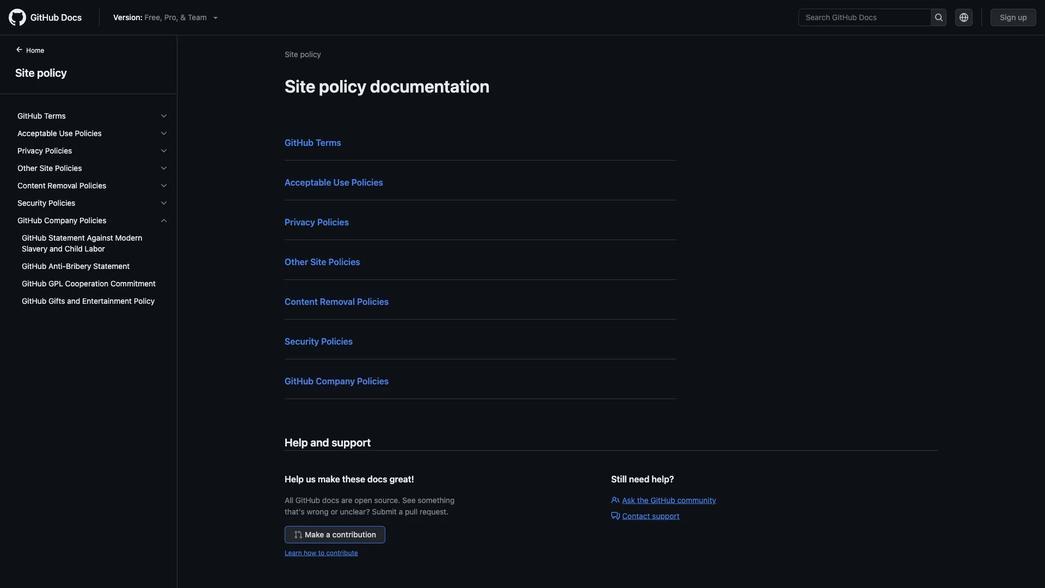 Task type: describe. For each thing, give the bounding box(es) containing it.
other site policies link
[[285, 257, 360, 267]]

github terms button
[[13, 107, 173, 125]]

sc 9kayk9 0 image for content removal policies
[[160, 181, 168, 190]]

github terms inside "dropdown button"
[[17, 111, 66, 120]]

version:
[[113, 13, 143, 22]]

that's
[[285, 507, 305, 516]]

privacy policies link
[[285, 217, 349, 227]]

help?
[[652, 474, 674, 484]]

still
[[612, 474, 627, 484]]

other inside dropdown button
[[17, 164, 37, 173]]

sc 9kayk9 0 image for github terms
[[160, 112, 168, 120]]

2 vertical spatial and
[[311, 436, 329, 448]]

content removal policies link
[[285, 297, 389, 307]]

cooperation
[[65, 279, 108, 288]]

gifts
[[48, 297, 65, 306]]

submit
[[372, 507, 397, 516]]

policy for top site policy link
[[300, 50, 321, 59]]

home link
[[11, 45, 62, 56]]

how
[[304, 549, 317, 557]]

contact support link
[[612, 511, 680, 520]]

open
[[355, 496, 372, 505]]

use inside dropdown button
[[59, 129, 73, 138]]

triangle down image
[[211, 13, 220, 22]]

github gifts and entertainment policy link
[[13, 292, 173, 310]]

removal inside dropdown button
[[48, 181, 77, 190]]

wrong
[[307, 507, 329, 516]]

help and support
[[285, 436, 371, 448]]

site policy element
[[0, 44, 178, 587]]

ask the github community link
[[612, 496, 717, 505]]

unclear?
[[340, 507, 370, 516]]

source.
[[374, 496, 400, 505]]

contribute
[[326, 549, 358, 557]]

1 horizontal spatial github terms
[[285, 138, 341, 148]]

contact
[[622, 511, 650, 520]]

child
[[65, 244, 83, 253]]

sign up link
[[991, 9, 1037, 26]]

0 vertical spatial site policy link
[[285, 50, 321, 59]]

github docs
[[30, 12, 82, 23]]

content inside dropdown button
[[17, 181, 46, 190]]

1 vertical spatial content
[[285, 297, 318, 307]]

github gpl cooperation commitment link
[[13, 275, 173, 292]]

entertainment
[[82, 297, 132, 306]]

acceptable use policies inside dropdown button
[[17, 129, 102, 138]]

slavery
[[22, 244, 47, 253]]

github anti-bribery statement link
[[13, 258, 173, 275]]

1 vertical spatial site policy link
[[13, 64, 164, 81]]

1 vertical spatial github company policies
[[285, 376, 389, 386]]

site policy inside the 'site policy' element
[[15, 66, 67, 79]]

docs inside all github docs are open source. see something that's wrong or unclear? submit a pull request.
[[322, 496, 339, 505]]

these
[[342, 474, 365, 484]]

1 horizontal spatial acceptable
[[285, 177, 331, 188]]

sc 9kayk9 0 image for privacy policies
[[160, 146, 168, 155]]

learn
[[285, 549, 302, 557]]

team
[[188, 13, 207, 22]]

community
[[678, 496, 717, 505]]

docs
[[61, 12, 82, 23]]

us
[[306, 474, 316, 484]]

1 horizontal spatial use
[[334, 177, 349, 188]]

security policies button
[[13, 194, 173, 212]]

gpl
[[48, 279, 63, 288]]

privacy policies button
[[13, 142, 173, 160]]

version: free, pro, & team
[[113, 13, 207, 22]]

still need help?
[[612, 474, 674, 484]]

ask
[[622, 496, 635, 505]]

content removal policies inside content removal policies dropdown button
[[17, 181, 106, 190]]

contribution
[[332, 530, 376, 539]]

home
[[26, 46, 44, 54]]

make a contribution link
[[285, 526, 386, 543]]

need
[[629, 474, 650, 484]]

security policies inside dropdown button
[[17, 198, 75, 207]]

Search GitHub Docs search field
[[800, 9, 931, 26]]

github company policies button
[[13, 212, 173, 229]]

&
[[180, 13, 186, 22]]

github statement against modern slavery and child labor
[[22, 233, 142, 253]]

1 horizontal spatial site policy
[[285, 50, 321, 59]]

make a contribution
[[305, 530, 376, 539]]

learn how to contribute link
[[285, 549, 358, 557]]

github inside github statement against modern slavery and child labor
[[22, 233, 46, 242]]

anti-
[[48, 262, 66, 271]]

1 vertical spatial support
[[652, 511, 680, 520]]

are
[[342, 496, 353, 505]]

0 horizontal spatial support
[[332, 436, 371, 448]]

help for help us make these docs great!
[[285, 474, 304, 484]]

statement inside github statement against modern slavery and child labor
[[48, 233, 85, 242]]

github inside all github docs are open source. see something that's wrong or unclear? submit a pull request.
[[296, 496, 320, 505]]

sign
[[1001, 13, 1016, 22]]

a inside the make a contribution link
[[326, 530, 330, 539]]

sc 9kayk9 0 image for acceptable use policies
[[160, 129, 168, 138]]



Task type: locate. For each thing, give the bounding box(es) containing it.
0 horizontal spatial acceptable use policies
[[17, 129, 102, 138]]

other site policies inside other site policies dropdown button
[[17, 164, 82, 173]]

github company policies down security policies link
[[285, 376, 389, 386]]

against
[[87, 233, 113, 242]]

privacy policies down "acceptable use policies" dropdown button
[[17, 146, 72, 155]]

0 horizontal spatial privacy
[[17, 146, 43, 155]]

0 horizontal spatial acceptable
[[17, 129, 57, 138]]

github company policies element containing github company policies
[[9, 212, 177, 310]]

policy
[[300, 50, 321, 59], [37, 66, 67, 79], [319, 76, 367, 96]]

1 vertical spatial terms
[[316, 138, 341, 148]]

statement
[[48, 233, 85, 242], [93, 262, 130, 271]]

a inside all github docs are open source. see something that's wrong or unclear? submit a pull request.
[[399, 507, 403, 516]]

0 horizontal spatial github terms
[[17, 111, 66, 120]]

github docs link
[[9, 9, 90, 26]]

1 vertical spatial use
[[334, 177, 349, 188]]

sc 9kayk9 0 image inside security policies dropdown button
[[160, 199, 168, 207]]

0 horizontal spatial statement
[[48, 233, 85, 242]]

security policies up github company policies link
[[285, 336, 353, 347]]

github terms link
[[285, 138, 341, 148]]

0 vertical spatial github company policies
[[17, 216, 106, 225]]

1 vertical spatial other
[[285, 257, 308, 267]]

and right gifts
[[67, 297, 80, 306]]

0 vertical spatial terms
[[44, 111, 66, 120]]

to
[[318, 549, 325, 557]]

0 vertical spatial sc 9kayk9 0 image
[[160, 112, 168, 120]]

1 help from the top
[[285, 436, 308, 448]]

security inside security policies dropdown button
[[17, 198, 46, 207]]

1 vertical spatial help
[[285, 474, 304, 484]]

bribery
[[66, 262, 91, 271]]

1 horizontal spatial company
[[316, 376, 355, 386]]

1 horizontal spatial content removal policies
[[285, 297, 389, 307]]

github company policies link
[[285, 376, 389, 386]]

sc 9kayk9 0 image inside privacy policies dropdown button
[[160, 146, 168, 155]]

sc 9kayk9 0 image
[[160, 112, 168, 120], [160, 129, 168, 138], [160, 181, 168, 190]]

github company policies element
[[9, 212, 177, 310], [9, 229, 177, 310]]

1 github company policies element from the top
[[9, 212, 177, 310]]

0 horizontal spatial other
[[17, 164, 37, 173]]

github gpl cooperation commitment
[[22, 279, 156, 288]]

0 horizontal spatial removal
[[48, 181, 77, 190]]

and up the anti-
[[50, 244, 63, 253]]

use down the github terms "dropdown button" at the left of page
[[59, 129, 73, 138]]

search image
[[935, 13, 944, 22]]

2 sc 9kayk9 0 image from the top
[[160, 164, 168, 173]]

docs up source.
[[368, 474, 388, 484]]

sc 9kayk9 0 image
[[160, 146, 168, 155], [160, 164, 168, 173], [160, 199, 168, 207], [160, 216, 168, 225]]

0 horizontal spatial a
[[326, 530, 330, 539]]

github inside "dropdown button"
[[17, 111, 42, 120]]

docs up or
[[322, 496, 339, 505]]

all
[[285, 496, 294, 505]]

policy
[[134, 297, 155, 306]]

0 vertical spatial support
[[332, 436, 371, 448]]

removal down other site policies link
[[320, 297, 355, 307]]

company up child
[[44, 216, 77, 225]]

2 horizontal spatial and
[[311, 436, 329, 448]]

help up us
[[285, 436, 308, 448]]

other
[[17, 164, 37, 173], [285, 257, 308, 267]]

sc 9kayk9 0 image for security policies
[[160, 199, 168, 207]]

1 vertical spatial acceptable use policies
[[285, 177, 383, 188]]

site
[[285, 50, 298, 59], [15, 66, 35, 79], [285, 76, 315, 96], [39, 164, 53, 173], [310, 257, 326, 267]]

content removal policies button
[[13, 177, 173, 194]]

content removal policies down other site policies link
[[285, 297, 389, 307]]

0 vertical spatial removal
[[48, 181, 77, 190]]

1 horizontal spatial other
[[285, 257, 308, 267]]

1 vertical spatial privacy
[[285, 217, 315, 227]]

sc 9kayk9 0 image inside "acceptable use policies" dropdown button
[[160, 129, 168, 138]]

pull
[[405, 507, 418, 516]]

content
[[17, 181, 46, 190], [285, 297, 318, 307]]

use up privacy policies link
[[334, 177, 349, 188]]

or
[[331, 507, 338, 516]]

privacy policies up other site policies link
[[285, 217, 349, 227]]

company inside 'dropdown button'
[[44, 216, 77, 225]]

0 vertical spatial other
[[17, 164, 37, 173]]

0 vertical spatial content removal policies
[[17, 181, 106, 190]]

security up slavery on the top left of page
[[17, 198, 46, 207]]

all github docs are open source. see something that's wrong or unclear? submit a pull request.
[[285, 496, 455, 516]]

3 sc 9kayk9 0 image from the top
[[160, 199, 168, 207]]

1 horizontal spatial docs
[[368, 474, 388, 484]]

support down ask the github community link
[[652, 511, 680, 520]]

1 vertical spatial statement
[[93, 262, 130, 271]]

policies
[[75, 129, 102, 138], [45, 146, 72, 155], [55, 164, 82, 173], [352, 177, 383, 188], [79, 181, 106, 190], [48, 198, 75, 207], [80, 216, 106, 225], [317, 217, 349, 227], [329, 257, 360, 267], [357, 297, 389, 307], [321, 336, 353, 347], [357, 376, 389, 386]]

0 vertical spatial help
[[285, 436, 308, 448]]

the
[[637, 496, 649, 505]]

0 vertical spatial content
[[17, 181, 46, 190]]

terms up "acceptable use policies" dropdown button
[[44, 111, 66, 120]]

content removal policies down other site policies dropdown button
[[17, 181, 106, 190]]

sign up
[[1001, 13, 1028, 22]]

see
[[402, 496, 416, 505]]

terms
[[44, 111, 66, 120], [316, 138, 341, 148]]

docs
[[368, 474, 388, 484], [322, 496, 339, 505]]

0 vertical spatial and
[[50, 244, 63, 253]]

0 horizontal spatial other site policies
[[17, 164, 82, 173]]

1 horizontal spatial security
[[285, 336, 319, 347]]

0 vertical spatial security policies
[[17, 198, 75, 207]]

0 vertical spatial docs
[[368, 474, 388, 484]]

a
[[399, 507, 403, 516], [326, 530, 330, 539]]

select language: current language is english image
[[960, 13, 969, 22]]

0 horizontal spatial terms
[[44, 111, 66, 120]]

something
[[418, 496, 455, 505]]

help us make these docs great!
[[285, 474, 414, 484]]

and
[[50, 244, 63, 253], [67, 297, 80, 306], [311, 436, 329, 448]]

acceptable use policies down the github terms "dropdown button" at the left of page
[[17, 129, 102, 138]]

0 vertical spatial privacy policies
[[17, 146, 72, 155]]

0 horizontal spatial site policy link
[[13, 64, 164, 81]]

0 horizontal spatial site policy
[[15, 66, 67, 79]]

privacy inside privacy policies dropdown button
[[17, 146, 43, 155]]

modern
[[115, 233, 142, 242]]

github company policies
[[17, 216, 106, 225], [285, 376, 389, 386]]

2 sc 9kayk9 0 image from the top
[[160, 129, 168, 138]]

make
[[305, 530, 324, 539]]

1 horizontal spatial privacy
[[285, 217, 315, 227]]

4 sc 9kayk9 0 image from the top
[[160, 216, 168, 225]]

1 vertical spatial privacy policies
[[285, 217, 349, 227]]

and up us
[[311, 436, 329, 448]]

and inside github statement against modern slavery and child labor
[[50, 244, 63, 253]]

acceptable use policies up privacy policies link
[[285, 177, 383, 188]]

0 vertical spatial acceptable use policies
[[17, 129, 102, 138]]

acceptable
[[17, 129, 57, 138], [285, 177, 331, 188]]

0 vertical spatial privacy
[[17, 146, 43, 155]]

policy for site policy link to the bottom
[[37, 66, 67, 79]]

labor
[[85, 244, 105, 253]]

1 vertical spatial content removal policies
[[285, 297, 389, 307]]

github anti-bribery statement
[[22, 262, 130, 271]]

free,
[[145, 13, 162, 22]]

1 horizontal spatial a
[[399, 507, 403, 516]]

0 vertical spatial company
[[44, 216, 77, 225]]

1 vertical spatial and
[[67, 297, 80, 306]]

other site policies button
[[13, 160, 173, 177]]

1 sc 9kayk9 0 image from the top
[[160, 146, 168, 155]]

1 horizontal spatial and
[[67, 297, 80, 306]]

1 vertical spatial acceptable
[[285, 177, 331, 188]]

0 horizontal spatial docs
[[322, 496, 339, 505]]

0 horizontal spatial use
[[59, 129, 73, 138]]

request.
[[420, 507, 449, 516]]

a right make in the left of the page
[[326, 530, 330, 539]]

0 vertical spatial site policy
[[285, 50, 321, 59]]

1 horizontal spatial statement
[[93, 262, 130, 271]]

site policy link
[[285, 50, 321, 59], [13, 64, 164, 81]]

sc 9kayk9 0 image inside content removal policies dropdown button
[[160, 181, 168, 190]]

sc 9kayk9 0 image for github company policies
[[160, 216, 168, 225]]

sc 9kayk9 0 image for other site policies
[[160, 164, 168, 173]]

security policies up slavery on the top left of page
[[17, 198, 75, 207]]

make
[[318, 474, 340, 484]]

acceptable use policies link
[[285, 177, 383, 188]]

1 vertical spatial a
[[326, 530, 330, 539]]

github terms up "acceptable use policies" dropdown button
[[17, 111, 66, 120]]

0 vertical spatial acceptable
[[17, 129, 57, 138]]

and inside github gifts and entertainment policy link
[[67, 297, 80, 306]]

company down security policies link
[[316, 376, 355, 386]]

0 horizontal spatial security policies
[[17, 198, 75, 207]]

1 horizontal spatial support
[[652, 511, 680, 520]]

documentation
[[370, 76, 490, 96]]

site policy documentation
[[285, 76, 490, 96]]

2 github company policies element from the top
[[9, 229, 177, 310]]

0 vertical spatial statement
[[48, 233, 85, 242]]

commitment
[[111, 279, 156, 288]]

terms inside the github terms "dropdown button"
[[44, 111, 66, 120]]

github terms
[[17, 111, 66, 120], [285, 138, 341, 148]]

1 horizontal spatial privacy policies
[[285, 217, 349, 227]]

1 vertical spatial docs
[[322, 496, 339, 505]]

other site policies down privacy policies dropdown button
[[17, 164, 82, 173]]

None search field
[[799, 9, 947, 26]]

ask the github community
[[622, 496, 717, 505]]

0 horizontal spatial security
[[17, 198, 46, 207]]

learn how to contribute
[[285, 549, 358, 557]]

github
[[30, 12, 59, 23], [17, 111, 42, 120], [285, 138, 314, 148], [17, 216, 42, 225], [22, 233, 46, 242], [22, 262, 46, 271], [22, 279, 46, 288], [22, 297, 46, 306], [285, 376, 314, 386], [296, 496, 320, 505], [651, 496, 676, 505]]

github company policies up github statement against modern slavery and child labor
[[17, 216, 106, 225]]

1 horizontal spatial removal
[[320, 297, 355, 307]]

statement up child
[[48, 233, 85, 242]]

1 horizontal spatial site policy link
[[285, 50, 321, 59]]

1 vertical spatial security policies
[[285, 336, 353, 347]]

1 horizontal spatial security policies
[[285, 336, 353, 347]]

contact support
[[622, 511, 680, 520]]

github company policies element containing github statement against modern slavery and child labor
[[9, 229, 177, 310]]

0 horizontal spatial and
[[50, 244, 63, 253]]

1 vertical spatial company
[[316, 376, 355, 386]]

great!
[[390, 474, 414, 484]]

github gifts and entertainment policy
[[22, 297, 155, 306]]

acceptable use policies button
[[13, 125, 173, 142]]

sc 9kayk9 0 image inside other site policies dropdown button
[[160, 164, 168, 173]]

help for help and support
[[285, 436, 308, 448]]

0 horizontal spatial content removal policies
[[17, 181, 106, 190]]

github terms up 'acceptable use policies' link
[[285, 138, 341, 148]]

privacy policies inside dropdown button
[[17, 146, 72, 155]]

1 horizontal spatial content
[[285, 297, 318, 307]]

other site policies down privacy policies link
[[285, 257, 360, 267]]

pro,
[[164, 13, 178, 22]]

security policies link
[[285, 336, 353, 347]]

2 help from the top
[[285, 474, 304, 484]]

1 vertical spatial other site policies
[[285, 257, 360, 267]]

removal
[[48, 181, 77, 190], [320, 297, 355, 307]]

1 vertical spatial site policy
[[15, 66, 67, 79]]

acceptable inside dropdown button
[[17, 129, 57, 138]]

0 vertical spatial security
[[17, 198, 46, 207]]

1 vertical spatial github terms
[[285, 138, 341, 148]]

1 vertical spatial security
[[285, 336, 319, 347]]

0 vertical spatial a
[[399, 507, 403, 516]]

security up github company policies link
[[285, 336, 319, 347]]

1 vertical spatial removal
[[320, 297, 355, 307]]

statement down "labor"
[[93, 262, 130, 271]]

0 horizontal spatial content
[[17, 181, 46, 190]]

0 horizontal spatial company
[[44, 216, 77, 225]]

0 horizontal spatial github company policies
[[17, 216, 106, 225]]

0 horizontal spatial privacy policies
[[17, 146, 72, 155]]

1 horizontal spatial github company policies
[[285, 376, 389, 386]]

company
[[44, 216, 77, 225], [316, 376, 355, 386]]

policies inside 'dropdown button'
[[80, 216, 106, 225]]

1 horizontal spatial acceptable use policies
[[285, 177, 383, 188]]

1 vertical spatial sc 9kayk9 0 image
[[160, 129, 168, 138]]

a left pull
[[399, 507, 403, 516]]

github company policies inside 'dropdown button'
[[17, 216, 106, 225]]

0 vertical spatial github terms
[[17, 111, 66, 120]]

privacy
[[17, 146, 43, 155], [285, 217, 315, 227]]

sc 9kayk9 0 image inside github company policies 'dropdown button'
[[160, 216, 168, 225]]

terms up 'acceptable use policies' link
[[316, 138, 341, 148]]

security
[[17, 198, 46, 207], [285, 336, 319, 347]]

1 horizontal spatial other site policies
[[285, 257, 360, 267]]

site inside dropdown button
[[39, 164, 53, 173]]

github inside 'dropdown button'
[[17, 216, 42, 225]]

1 horizontal spatial terms
[[316, 138, 341, 148]]

github statement against modern slavery and child labor link
[[13, 229, 173, 258]]

sc 9kayk9 0 image inside the github terms "dropdown button"
[[160, 112, 168, 120]]

other site policies
[[17, 164, 82, 173], [285, 257, 360, 267]]

0 vertical spatial other site policies
[[17, 164, 82, 173]]

help left us
[[285, 474, 304, 484]]

up
[[1018, 13, 1028, 22]]

support up help us make these docs great!
[[332, 436, 371, 448]]

removal down other site policies dropdown button
[[48, 181, 77, 190]]

support
[[332, 436, 371, 448], [652, 511, 680, 520]]

0 vertical spatial use
[[59, 129, 73, 138]]

2 vertical spatial sc 9kayk9 0 image
[[160, 181, 168, 190]]

1 sc 9kayk9 0 image from the top
[[160, 112, 168, 120]]

3 sc 9kayk9 0 image from the top
[[160, 181, 168, 190]]



Task type: vqa. For each thing, say whether or not it's contained in the screenshot.
Site policy documentation
yes



